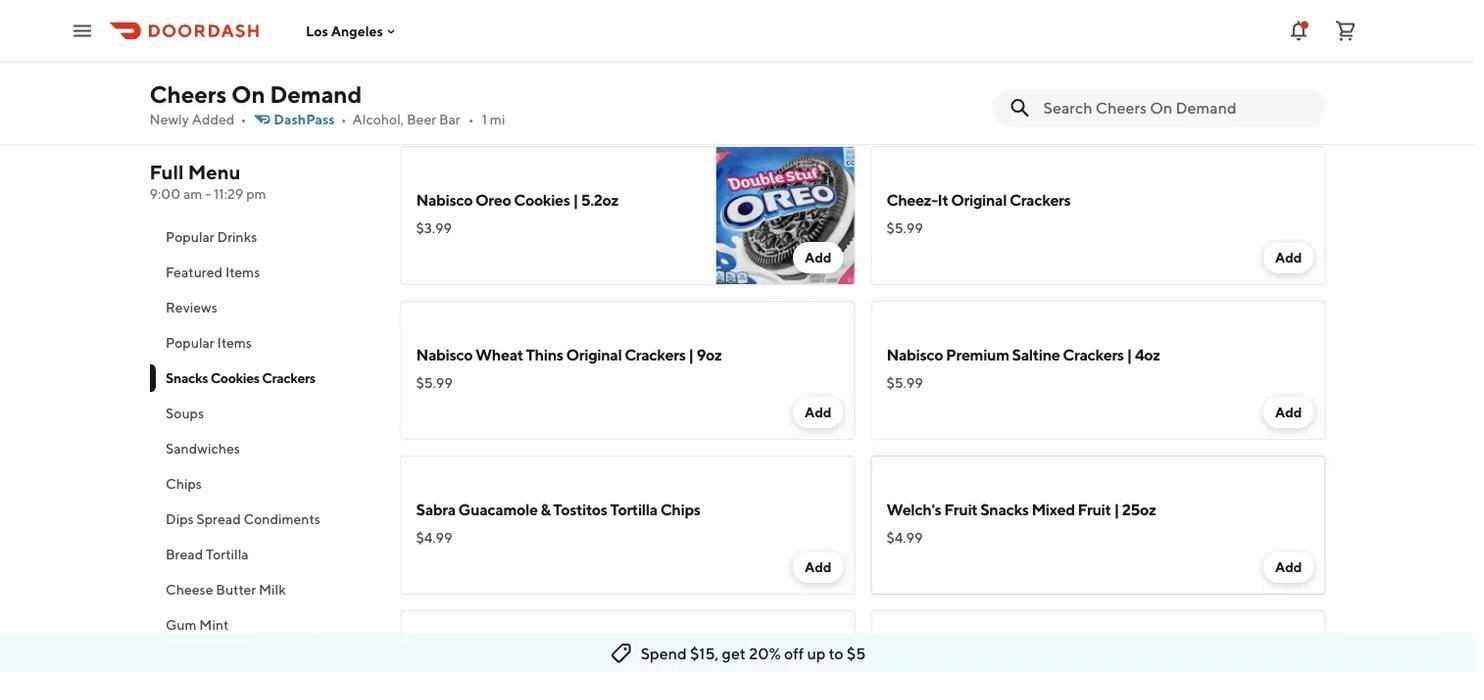 Task type: vqa. For each thing, say whether or not it's contained in the screenshot.
On
yes



Task type: describe. For each thing, give the bounding box(es) containing it.
on
[[231, 80, 265, 108]]

featured
[[165, 264, 222, 280]]

crackers down popular items button
[[261, 370, 315, 386]]

$5.99 for cheez-it original crackers
[[886, 220, 923, 236]]

0 horizontal spatial snacks
[[165, 370, 207, 386]]

cheez-it original crackers
[[886, 191, 1071, 209]]

nabisco for nabisco premium saltine crackers | 4oz
[[886, 345, 943, 364]]

mi
[[490, 111, 505, 127]]

premium
[[946, 345, 1009, 364]]

0 vertical spatial cookies
[[514, 191, 570, 209]]

popular drinks button
[[149, 220, 377, 255]]

full
[[149, 161, 184, 184]]

chips button
[[149, 467, 377, 502]]

| left "5.2oz"
[[573, 191, 578, 209]]

mint
[[199, 617, 228, 633]]

angeles
[[331, 23, 383, 39]]

beer
[[407, 111, 436, 127]]

11:29
[[214, 186, 243, 202]]

9:00
[[149, 186, 180, 202]]

add button for fruit
[[1263, 552, 1314, 583]]

thins
[[526, 345, 563, 364]]

cheese butter milk
[[165, 582, 285, 598]]

3 • from the left
[[468, 111, 474, 127]]

featured items
[[165, 264, 259, 280]]

dashpass •
[[274, 111, 346, 127]]

sandwiches button
[[149, 431, 377, 467]]

bar
[[439, 111, 460, 127]]

crackers left 9oz
[[624, 345, 686, 364]]

add for |
[[1275, 404, 1302, 420]]

demand
[[270, 80, 362, 108]]

am
[[183, 186, 202, 202]]

nabisco oreo cookies | 5.2oz
[[416, 191, 619, 209]]

$3.99
[[416, 220, 452, 236]]

pm
[[246, 186, 266, 202]]

add for crackers
[[805, 404, 832, 420]]

add for tortilla
[[805, 559, 832, 575]]

soups
[[165, 405, 203, 421]]

cheez-
[[886, 191, 938, 209]]

it
[[938, 191, 948, 209]]

get
[[722, 644, 746, 663]]

| left 9oz
[[688, 345, 694, 364]]

added
[[192, 111, 235, 127]]

full menu 9:00 am - 11:29 pm
[[149, 161, 266, 202]]

bread tortilla
[[165, 546, 248, 563]]

tostitos
[[553, 500, 607, 519]]

los angeles
[[306, 23, 383, 39]]

alcohol, beer bar • 1 mi
[[352, 111, 505, 127]]

1 vertical spatial original
[[566, 345, 622, 364]]

welch's
[[886, 500, 941, 519]]

popular items
[[165, 335, 251, 351]]

-
[[205, 186, 211, 202]]

guacamole
[[458, 500, 538, 519]]

newly
[[149, 111, 189, 127]]

| left 25oz
[[1114, 500, 1119, 519]]

20%
[[749, 644, 781, 663]]

bread tortilla button
[[149, 537, 377, 572]]

reviews
[[165, 299, 217, 316]]

$5.99 for nabisco wheat thins original crackers | 9oz
[[416, 375, 453, 391]]

nabisco for nabisco wheat thins original crackers | 9oz
[[416, 345, 473, 364]]

wheat
[[475, 345, 523, 364]]

off
[[784, 644, 804, 663]]

| left 4oz
[[1127, 345, 1132, 364]]

to
[[829, 644, 843, 663]]

2 fruit from the left
[[1078, 500, 1111, 519]]

$5.99 for nabisco premium saltine crackers | 4oz
[[886, 375, 923, 391]]

items for featured items
[[225, 264, 259, 280]]

drinks
[[217, 229, 257, 245]]

$15,
[[690, 644, 719, 663]]

1 horizontal spatial chips
[[660, 500, 700, 519]]

bread
[[165, 546, 203, 563]]

gum mint
[[165, 617, 228, 633]]

dashpass
[[274, 111, 335, 127]]

saltine
[[1012, 345, 1060, 364]]

up
[[807, 644, 826, 663]]

0 vertical spatial original
[[951, 191, 1007, 209]]

featured items button
[[149, 255, 377, 290]]



Task type: locate. For each thing, give the bounding box(es) containing it.
mixed
[[1031, 500, 1075, 519]]

items up snacks cookies crackers
[[217, 335, 251, 351]]

items down drinks
[[225, 264, 259, 280]]

alcohol,
[[352, 111, 404, 127]]

snacks cookies crackers
[[165, 370, 315, 386]]

gum
[[165, 617, 196, 633]]

spend
[[641, 644, 687, 663]]

4oz
[[1135, 345, 1160, 364]]

tortilla
[[610, 500, 657, 519], [205, 546, 248, 563]]

popular for popular drinks
[[165, 229, 214, 245]]

welch's fruit snacks mixed fruit | 25oz
[[886, 500, 1156, 519]]

cheese butter milk button
[[149, 572, 377, 608]]

fruit right mixed
[[1078, 500, 1111, 519]]

snacks left mixed
[[980, 500, 1029, 519]]

nabisco for nabisco oreo cookies | 5.2oz
[[416, 191, 473, 209]]

1 horizontal spatial $4.99
[[886, 530, 923, 546]]

1 popular from the top
[[165, 229, 214, 245]]

Item Search search field
[[1043, 97, 1310, 119]]

0 horizontal spatial fruit
[[944, 500, 978, 519]]

0 horizontal spatial •
[[240, 111, 246, 127]]

1 vertical spatial tortilla
[[205, 546, 248, 563]]

nabisco up $3.99 on the top
[[416, 191, 473, 209]]

1 $4.99 from the left
[[416, 530, 452, 546]]

• down on
[[240, 111, 246, 127]]

popular inside "button"
[[165, 229, 214, 245]]

snacks up soups
[[165, 370, 207, 386]]

butter
[[215, 582, 255, 598]]

dips spread condiments
[[165, 511, 320, 527]]

0 items, open order cart image
[[1334, 19, 1357, 43]]

dips
[[165, 511, 193, 527]]

original
[[951, 191, 1007, 209], [566, 345, 622, 364]]

1 horizontal spatial tortilla
[[610, 500, 657, 519]]

newly added •
[[149, 111, 246, 127]]

oreo
[[475, 191, 511, 209]]

nabisco oreo cookies | 5.2oz image
[[716, 146, 855, 285]]

crackers left 4oz
[[1063, 345, 1124, 364]]

$4.99 for welch's fruit snacks mixed fruit | 25oz
[[886, 530, 923, 546]]

cheers
[[149, 80, 227, 108]]

5.2oz
[[581, 191, 619, 209]]

los
[[306, 23, 328, 39]]

$4.99 down welch's
[[886, 530, 923, 546]]

fruit right welch's
[[944, 500, 978, 519]]

1 horizontal spatial snacks
[[980, 500, 1029, 519]]

nabisco wheat thins original crackers | 9oz
[[416, 345, 722, 364]]

condiments
[[243, 511, 320, 527]]

soups button
[[149, 396, 377, 431]]

0 vertical spatial snacks
[[165, 370, 207, 386]]

snacks
[[165, 370, 207, 386], [980, 500, 1029, 519]]

0 vertical spatial items
[[225, 264, 259, 280]]

$5.99
[[886, 220, 923, 236], [416, 375, 453, 391], [886, 375, 923, 391]]

nabisco left wheat in the left bottom of the page
[[416, 345, 473, 364]]

crackers right it
[[1009, 191, 1071, 209]]

1 vertical spatial items
[[217, 335, 251, 351]]

popular inside button
[[165, 335, 214, 351]]

9oz
[[697, 345, 722, 364]]

2 popular from the top
[[165, 335, 214, 351]]

2 • from the left
[[341, 111, 346, 127]]

original right it
[[951, 191, 1007, 209]]

25oz
[[1122, 500, 1156, 519]]

popular
[[165, 229, 214, 245], [165, 335, 214, 351]]

spend $15, get 20% off up to $5
[[641, 644, 866, 663]]

items
[[225, 264, 259, 280], [217, 335, 251, 351]]

1 horizontal spatial fruit
[[1078, 500, 1111, 519]]

• left alcohol,
[[341, 111, 346, 127]]

|
[[573, 191, 578, 209], [688, 345, 694, 364], [1127, 345, 1132, 364], [1114, 500, 1119, 519]]

spread
[[196, 511, 240, 527]]

add button for crackers
[[793, 397, 843, 428]]

add button
[[793, 242, 843, 273], [1263, 242, 1314, 273], [793, 397, 843, 428], [1263, 397, 1314, 428], [793, 552, 843, 583], [1263, 552, 1314, 583]]

add button for tortilla
[[793, 552, 843, 583]]

dips spread condiments button
[[149, 502, 377, 537]]

fruit
[[944, 500, 978, 519], [1078, 500, 1111, 519]]

2 horizontal spatial •
[[468, 111, 474, 127]]

cookies down popular items
[[210, 370, 259, 386]]

items inside button
[[217, 335, 251, 351]]

nabisco
[[416, 191, 473, 209], [416, 345, 473, 364], [886, 345, 943, 364]]

chips
[[165, 476, 201, 492], [660, 500, 700, 519]]

chips inside chips button
[[165, 476, 201, 492]]

gum mint button
[[149, 608, 377, 643]]

0 vertical spatial tortilla
[[610, 500, 657, 519]]

1
[[482, 111, 487, 127]]

0 vertical spatial popular
[[165, 229, 214, 245]]

cookies right oreo
[[514, 191, 570, 209]]

nabisco left premium
[[886, 345, 943, 364]]

open menu image
[[71, 19, 94, 43]]

$4.99 down sabra
[[416, 530, 452, 546]]

milk
[[258, 582, 285, 598]]

menu
[[188, 161, 241, 184]]

• left the 1 at top left
[[468, 111, 474, 127]]

1 vertical spatial popular
[[165, 335, 214, 351]]

&
[[540, 500, 550, 519]]

1 horizontal spatial •
[[341, 111, 346, 127]]

items for popular items
[[217, 335, 251, 351]]

popular for popular items
[[165, 335, 214, 351]]

popular items button
[[149, 325, 377, 361]]

reviews button
[[149, 290, 377, 325]]

1 • from the left
[[240, 111, 246, 127]]

cheers on demand
[[149, 80, 362, 108]]

0 vertical spatial chips
[[165, 476, 201, 492]]

tortilla up cheese butter milk
[[205, 546, 248, 563]]

2 $4.99 from the left
[[886, 530, 923, 546]]

notification bell image
[[1287, 19, 1310, 43]]

$4.99 for sabra guacamole & tostitos tortilla chips
[[416, 530, 452, 546]]

1 vertical spatial cookies
[[210, 370, 259, 386]]

cheese
[[165, 582, 213, 598]]

$5
[[847, 644, 866, 663]]

0 horizontal spatial tortilla
[[205, 546, 248, 563]]

items inside button
[[225, 264, 259, 280]]

1 fruit from the left
[[944, 500, 978, 519]]

$4.99
[[416, 530, 452, 546], [886, 530, 923, 546]]

popular down the reviews
[[165, 335, 214, 351]]

1 vertical spatial snacks
[[980, 500, 1029, 519]]

nabisco premium saltine crackers | 4oz
[[886, 345, 1160, 364]]

crackers
[[1009, 191, 1071, 209], [624, 345, 686, 364], [1063, 345, 1124, 364], [261, 370, 315, 386]]

sabra
[[416, 500, 456, 519]]

original right thins
[[566, 345, 622, 364]]

0 horizontal spatial original
[[566, 345, 622, 364]]

1 horizontal spatial cookies
[[514, 191, 570, 209]]

add for fruit
[[1275, 559, 1302, 575]]

los angeles button
[[306, 23, 399, 39]]

popular up featured
[[165, 229, 214, 245]]

0 horizontal spatial cookies
[[210, 370, 259, 386]]

popular drinks
[[165, 229, 257, 245]]

add button for |
[[1263, 397, 1314, 428]]

•
[[240, 111, 246, 127], [341, 111, 346, 127], [468, 111, 474, 127]]

0 horizontal spatial $4.99
[[416, 530, 452, 546]]

tortilla inside button
[[205, 546, 248, 563]]

1 horizontal spatial original
[[951, 191, 1007, 209]]

0 horizontal spatial chips
[[165, 476, 201, 492]]

1 vertical spatial chips
[[660, 500, 700, 519]]

tortilla right tostitos
[[610, 500, 657, 519]]

sabra guacamole & tostitos tortilla chips
[[416, 500, 700, 519]]

add
[[805, 249, 832, 266], [1275, 249, 1302, 266], [805, 404, 832, 420], [1275, 404, 1302, 420], [805, 559, 832, 575], [1275, 559, 1302, 575]]

sandwiches
[[165, 441, 240, 457]]

cookies
[[514, 191, 570, 209], [210, 370, 259, 386]]



